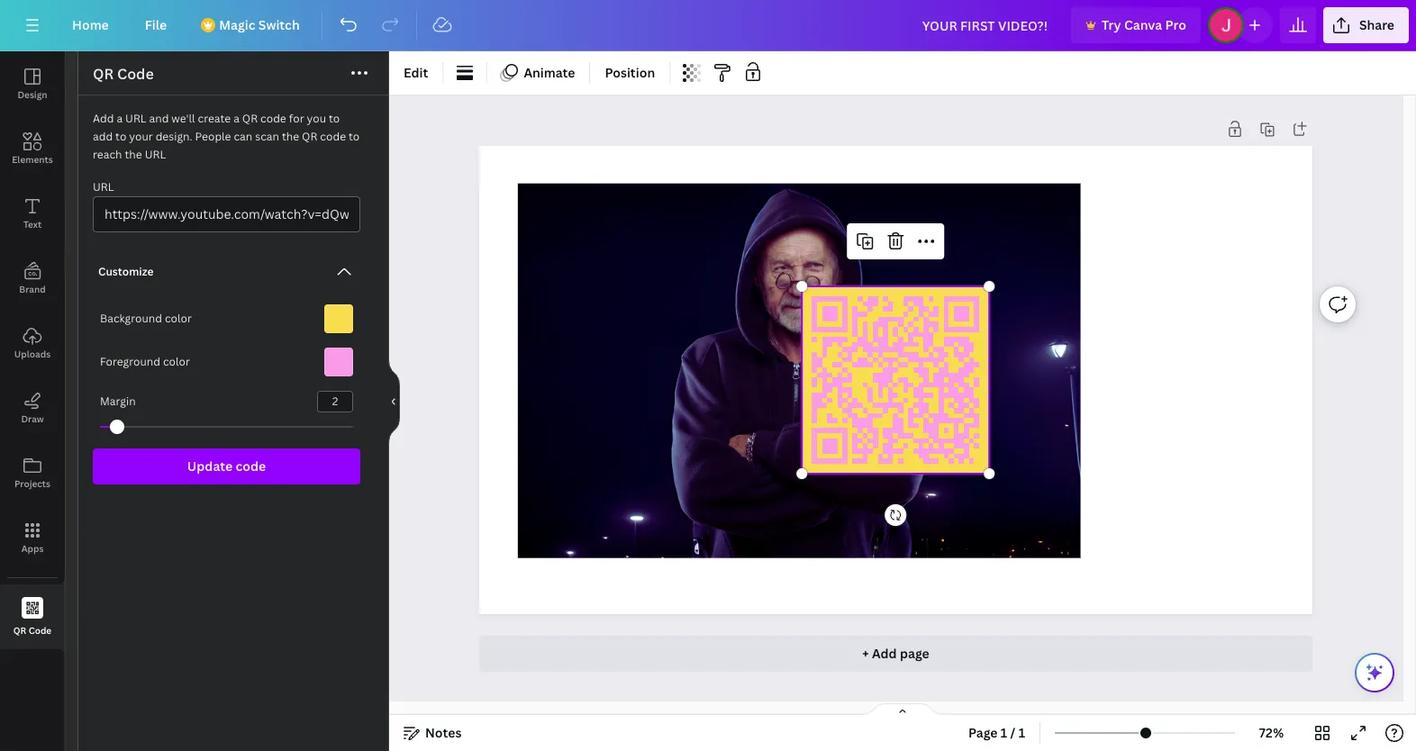 Task type: locate. For each thing, give the bounding box(es) containing it.
0 horizontal spatial add
[[93, 111, 114, 126]]

1 1 from the left
[[1001, 724, 1007, 741]]

0 vertical spatial color
[[165, 311, 192, 326]]

code right update
[[236, 458, 266, 475]]

main menu bar
[[0, 0, 1416, 51]]

your
[[129, 129, 153, 144]]

a up the reach at the left top of the page
[[117, 111, 123, 126]]

design.
[[156, 129, 192, 144]]

qr code
[[93, 64, 154, 84], [13, 624, 52, 636]]

code inside button
[[236, 458, 266, 475]]

color for foreground color
[[163, 354, 190, 369]]

to right add
[[115, 129, 126, 144]]

0 horizontal spatial to
[[115, 129, 126, 144]]

draw
[[21, 413, 44, 425]]

1 vertical spatial color
[[163, 354, 190, 369]]

to
[[329, 111, 340, 126], [115, 129, 126, 144], [349, 129, 360, 144]]

#fda3e6 image
[[324, 348, 353, 377]]

you
[[307, 111, 326, 126]]

0 horizontal spatial qr code
[[13, 624, 52, 636]]

scan
[[255, 129, 279, 144]]

1 vertical spatial the
[[125, 147, 142, 162]]

uploads button
[[0, 311, 65, 376]]

1 horizontal spatial qr code
[[93, 64, 154, 84]]

magic switch
[[219, 16, 300, 33]]

0 vertical spatial add
[[93, 111, 114, 126]]

code up scan
[[260, 111, 286, 126]]

page
[[900, 645, 929, 662]]

1
[[1001, 724, 1007, 741], [1019, 724, 1025, 741]]

edit button
[[396, 59, 435, 87]]

1 horizontal spatial to
[[329, 111, 340, 126]]

1 horizontal spatial the
[[282, 129, 299, 144]]

qr code up 'and'
[[93, 64, 154, 84]]

draw button
[[0, 376, 65, 441]]

1 vertical spatial code
[[29, 624, 52, 636]]

+ add page button
[[479, 636, 1312, 672]]

a
[[117, 111, 123, 126], [233, 111, 239, 126]]

code down you
[[320, 129, 346, 144]]

apps
[[21, 542, 44, 555]]

2 horizontal spatial to
[[349, 129, 360, 144]]

animate
[[524, 64, 575, 81]]

Enter URL text field
[[104, 197, 349, 232]]

edit
[[404, 64, 428, 81]]

magic switch button
[[188, 7, 314, 43]]

1 vertical spatial add
[[872, 645, 897, 662]]

0 horizontal spatial the
[[125, 147, 142, 162]]

qr code down apps
[[13, 624, 52, 636]]

we'll
[[171, 111, 195, 126]]

url
[[125, 111, 146, 126], [145, 147, 166, 162], [93, 179, 114, 195]]

code down apps
[[29, 624, 52, 636]]

projects
[[14, 477, 50, 490]]

the
[[282, 129, 299, 144], [125, 147, 142, 162]]

+
[[862, 645, 869, 662]]

notes button
[[396, 719, 469, 748]]

apps button
[[0, 505, 65, 570]]

create
[[198, 111, 231, 126]]

show pages image
[[859, 703, 946, 717]]

foreground
[[100, 354, 160, 369]]

the down "for"
[[282, 129, 299, 144]]

url up the 'your' on the left top of the page
[[125, 111, 146, 126]]

to right you
[[329, 111, 340, 126]]

code
[[260, 111, 286, 126], [320, 129, 346, 144], [236, 458, 266, 475]]

code inside button
[[29, 624, 52, 636]]

1 horizontal spatial 1
[[1019, 724, 1025, 741]]

customize
[[98, 264, 153, 279]]

add up add
[[93, 111, 114, 126]]

1 a from the left
[[117, 111, 123, 126]]

background color
[[100, 311, 192, 326]]

update
[[187, 458, 233, 475]]

0 vertical spatial code
[[117, 64, 154, 84]]

text
[[23, 218, 42, 231]]

qr code inside button
[[13, 624, 52, 636]]

switch
[[258, 16, 300, 33]]

color
[[165, 311, 192, 326], [163, 354, 190, 369]]

color right background
[[165, 311, 192, 326]]

customize button
[[93, 254, 360, 290]]

code
[[117, 64, 154, 84], [29, 624, 52, 636]]

elements
[[12, 153, 53, 166]]

reach
[[93, 147, 122, 162]]

Margin text field
[[318, 392, 352, 412]]

margin
[[100, 394, 136, 409]]

url down the reach at the left top of the page
[[93, 179, 114, 195]]

magic
[[219, 16, 255, 33]]

add
[[93, 111, 114, 126], [872, 645, 897, 662]]

0 horizontal spatial code
[[29, 624, 52, 636]]

0 vertical spatial url
[[125, 111, 146, 126]]

qr
[[93, 64, 114, 84], [242, 111, 258, 126], [302, 129, 317, 144], [13, 624, 26, 636]]

brand
[[19, 283, 46, 295]]

projects button
[[0, 441, 65, 505]]

qr code button
[[0, 585, 65, 650]]

home
[[72, 16, 109, 33]]

side panel tab list
[[0, 51, 65, 650]]

1 vertical spatial code
[[320, 129, 346, 144]]

1 horizontal spatial add
[[872, 645, 897, 662]]

elements button
[[0, 116, 65, 181]]

1 vertical spatial qr code
[[13, 624, 52, 636]]

notes
[[425, 724, 462, 741]]

the down the 'your' on the left top of the page
[[125, 147, 142, 162]]

add right +
[[872, 645, 897, 662]]

qr down apps
[[13, 624, 26, 636]]

file button
[[130, 7, 181, 43]]

code up 'and'
[[117, 64, 154, 84]]

1 right / on the bottom right of the page
[[1019, 724, 1025, 741]]

1 left / on the bottom right of the page
[[1001, 724, 1007, 741]]

2 vertical spatial code
[[236, 458, 266, 475]]

0 vertical spatial qr code
[[93, 64, 154, 84]]

a up 'can'
[[233, 111, 239, 126]]

people
[[195, 129, 231, 144]]

0 vertical spatial code
[[260, 111, 286, 126]]

color right foreground
[[163, 354, 190, 369]]

0 horizontal spatial 1
[[1001, 724, 1007, 741]]

animate button
[[495, 59, 582, 87]]

0 vertical spatial the
[[282, 129, 299, 144]]

0 horizontal spatial a
[[117, 111, 123, 126]]

#ffd951 image
[[324, 304, 353, 333]]

1 horizontal spatial a
[[233, 111, 239, 126]]

url down the 'your' on the left top of the page
[[145, 147, 166, 162]]

to right scan
[[349, 129, 360, 144]]

color for background color
[[165, 311, 192, 326]]

qr up 'can'
[[242, 111, 258, 126]]



Task type: describe. For each thing, give the bounding box(es) containing it.
update code
[[187, 458, 266, 475]]

2 1 from the left
[[1019, 724, 1025, 741]]

position button
[[598, 59, 662, 87]]

and
[[149, 111, 169, 126]]

brand button
[[0, 246, 65, 311]]

add inside button
[[872, 645, 897, 662]]

try canva pro button
[[1071, 7, 1201, 43]]

1 vertical spatial url
[[145, 147, 166, 162]]

can
[[234, 129, 252, 144]]

try canva pro
[[1102, 16, 1186, 33]]

hide image
[[388, 358, 400, 445]]

home link
[[58, 7, 123, 43]]

/
[[1010, 724, 1016, 741]]

add a url and we'll create a qr code for you to add to your design. people can scan the qr code to reach the url
[[93, 111, 360, 162]]

uploads
[[14, 348, 51, 360]]

foreground color
[[100, 354, 190, 369]]

72%
[[1259, 724, 1284, 741]]

Design title text field
[[908, 7, 1064, 43]]

2 a from the left
[[233, 111, 239, 126]]

design
[[18, 88, 47, 101]]

background
[[100, 311, 162, 326]]

position
[[605, 64, 655, 81]]

canva
[[1124, 16, 1162, 33]]

page
[[968, 724, 998, 741]]

add
[[93, 129, 113, 144]]

qr down you
[[302, 129, 317, 144]]

share button
[[1323, 7, 1409, 43]]

pro
[[1165, 16, 1186, 33]]

file
[[145, 16, 167, 33]]

qr down "home" 'link'
[[93, 64, 114, 84]]

qr inside button
[[13, 624, 26, 636]]

add inside add a url and we'll create a qr code for you to add to your design. people can scan the qr code to reach the url
[[93, 111, 114, 126]]

+ add page
[[862, 645, 929, 662]]

for
[[289, 111, 304, 126]]

1 horizontal spatial code
[[117, 64, 154, 84]]

text button
[[0, 181, 65, 246]]

design button
[[0, 51, 65, 116]]

share
[[1359, 16, 1395, 33]]

page 1 / 1
[[968, 724, 1025, 741]]

72% button
[[1242, 719, 1301, 748]]

update code button
[[93, 449, 360, 485]]

2 vertical spatial url
[[93, 179, 114, 195]]

try
[[1102, 16, 1121, 33]]

canva assistant image
[[1364, 662, 1385, 684]]



Task type: vqa. For each thing, say whether or not it's contained in the screenshot.
YOUR
yes



